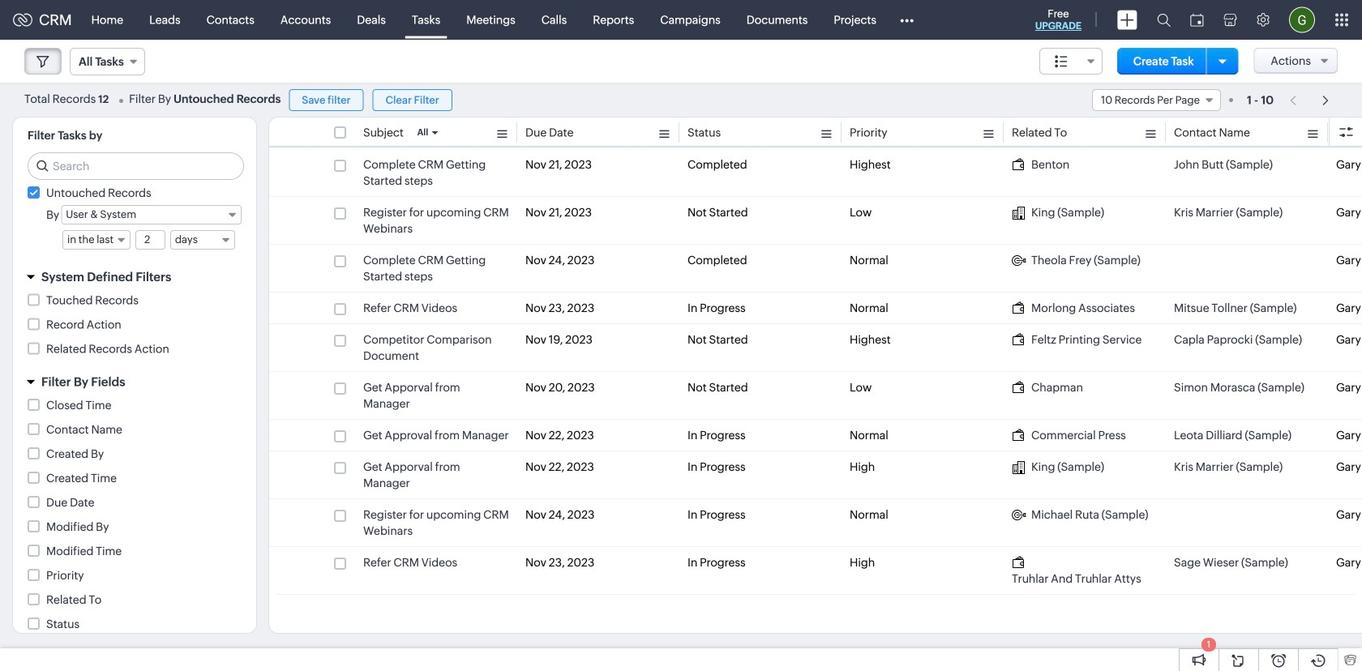 Task type: vqa. For each thing, say whether or not it's contained in the screenshot.
Profile image
yes



Task type: locate. For each thing, give the bounding box(es) containing it.
None field
[[70, 48, 145, 75], [1040, 48, 1103, 75], [1093, 89, 1222, 111], [61, 205, 242, 225], [62, 230, 131, 250], [170, 230, 235, 250], [70, 48, 145, 75], [1093, 89, 1222, 111], [61, 205, 242, 225], [62, 230, 131, 250], [170, 230, 235, 250]]

Other Modules field
[[890, 7, 925, 33]]

row group
[[269, 149, 1363, 595]]

size image
[[1055, 54, 1068, 69]]

Search text field
[[28, 153, 243, 179]]

None text field
[[136, 231, 165, 249]]

search element
[[1148, 0, 1181, 40]]



Task type: describe. For each thing, give the bounding box(es) containing it.
calendar image
[[1191, 13, 1205, 26]]

profile element
[[1280, 0, 1325, 39]]

create menu element
[[1108, 0, 1148, 39]]

none field size
[[1040, 48, 1103, 75]]

search image
[[1157, 13, 1171, 27]]

profile image
[[1290, 7, 1316, 33]]

logo image
[[13, 13, 32, 26]]

create menu image
[[1118, 10, 1138, 30]]



